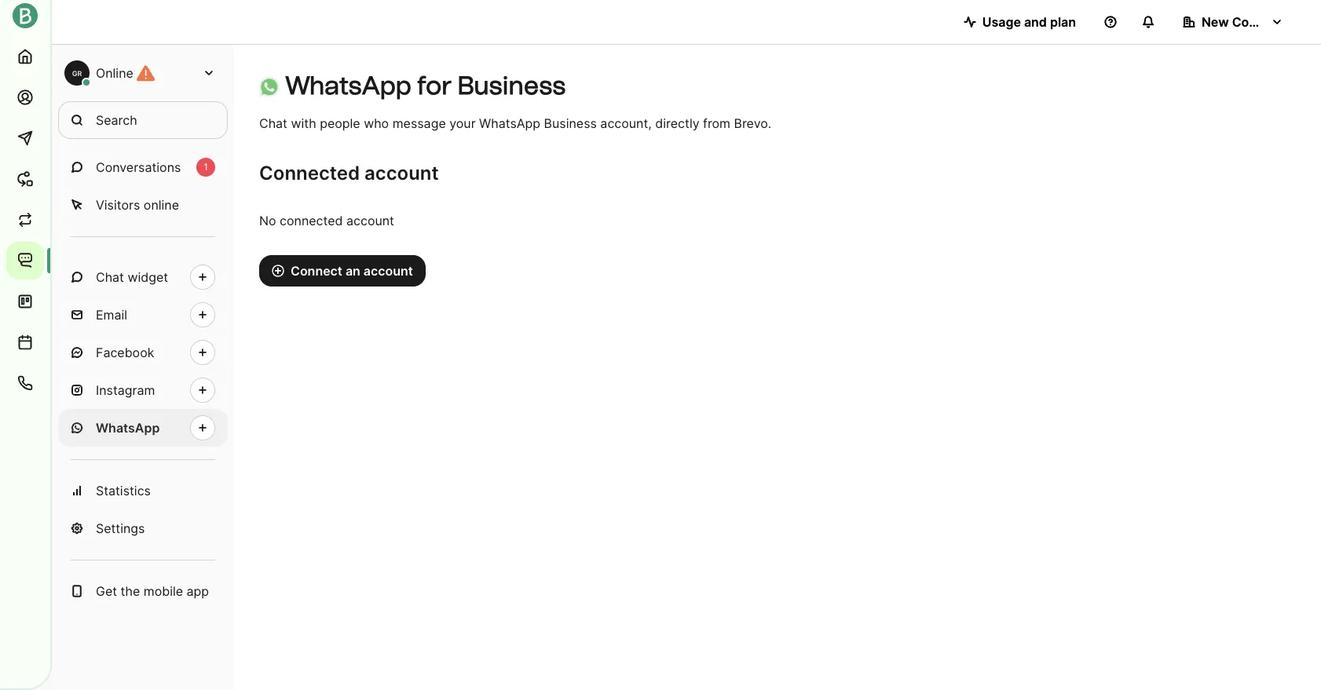 Task type: vqa. For each thing, say whether or not it's contained in the screenshot.
WHATSAPP
yes



Task type: describe. For each thing, give the bounding box(es) containing it.
company
[[1233, 14, 1291, 30]]

brevo.
[[734, 116, 772, 131]]

the
[[121, 584, 140, 600]]

people
[[320, 116, 360, 131]]

search link
[[58, 101, 228, 139]]

connect an account
[[291, 263, 413, 279]]

for
[[417, 71, 452, 101]]

no connected account
[[259, 213, 394, 229]]

whatsapp for business
[[285, 71, 566, 101]]

directly
[[656, 116, 700, 131]]

settings
[[96, 521, 145, 537]]

gr
[[72, 69, 82, 77]]

usage and plan
[[983, 14, 1077, 30]]

who
[[364, 116, 389, 131]]

0 vertical spatial business
[[458, 71, 566, 101]]

1
[[204, 161, 208, 173]]

get the mobile app
[[96, 584, 209, 600]]

new company
[[1202, 14, 1291, 30]]

instagram link
[[58, 372, 228, 409]]

new company button
[[1171, 6, 1297, 38]]

new
[[1202, 14, 1229, 30]]

instagram
[[96, 383, 155, 398]]

app
[[187, 584, 209, 600]]

your
[[450, 116, 476, 131]]

an
[[346, 263, 361, 279]]

get
[[96, 584, 117, 600]]

0 vertical spatial account
[[365, 162, 439, 185]]

connect
[[291, 263, 343, 279]]

statistics
[[96, 483, 151, 499]]

chat with people who message your whatsapp business account, directly from brevo.
[[259, 116, 772, 131]]

visitors online link
[[58, 186, 228, 224]]

settings link
[[58, 510, 228, 548]]

connected
[[280, 213, 343, 229]]

whatsapp link
[[58, 409, 228, 447]]

account for connect an account
[[364, 263, 413, 279]]

whatsapp for whatsapp for business
[[285, 71, 412, 101]]

usage and plan button
[[951, 6, 1089, 38]]

connected
[[259, 162, 360, 185]]

mobile
[[144, 584, 183, 600]]

usage
[[983, 14, 1021, 30]]

email link
[[58, 296, 228, 334]]

email
[[96, 307, 127, 323]]

plan
[[1050, 14, 1077, 30]]

whatsapp for whatsapp
[[96, 420, 160, 436]]



Task type: locate. For each thing, give the bounding box(es) containing it.
1 vertical spatial business
[[544, 116, 597, 131]]

business left account,
[[544, 116, 597, 131]]

1 vertical spatial chat
[[96, 270, 124, 285]]

widget
[[128, 270, 168, 285]]

online
[[144, 197, 179, 213]]

business up chat with people who message your whatsapp business account, directly from brevo.
[[458, 71, 566, 101]]

0 horizontal spatial whatsapp
[[96, 420, 160, 436]]

1 horizontal spatial chat
[[259, 116, 288, 131]]

2 horizontal spatial whatsapp
[[479, 116, 541, 131]]

whatsapp right your
[[479, 116, 541, 131]]

account
[[365, 162, 439, 185], [347, 213, 394, 229], [364, 263, 413, 279]]

from
[[703, 116, 731, 131]]

message
[[393, 116, 446, 131]]

with
[[291, 116, 316, 131]]

connected account
[[259, 162, 439, 185]]

2 vertical spatial account
[[364, 263, 413, 279]]

conversations
[[96, 160, 181, 175]]

whatsapp
[[285, 71, 412, 101], [479, 116, 541, 131], [96, 420, 160, 436]]

facebook
[[96, 345, 154, 361]]

and
[[1025, 14, 1047, 30]]

account for no connected account
[[347, 213, 394, 229]]

chat up email
[[96, 270, 124, 285]]

whatsapp image
[[259, 77, 279, 97]]

chat left the 'with'
[[259, 116, 288, 131]]

search
[[96, 112, 137, 128]]

chat for chat widget
[[96, 270, 124, 285]]

business
[[458, 71, 566, 101], [544, 116, 597, 131]]

visitors
[[96, 197, 140, 213]]

account down message
[[365, 162, 439, 185]]

1 vertical spatial whatsapp
[[479, 116, 541, 131]]

0 vertical spatial whatsapp
[[285, 71, 412, 101]]

chat widget link
[[58, 259, 228, 296]]

1 vertical spatial account
[[347, 213, 394, 229]]

connect an account button
[[259, 255, 426, 287]]

no
[[259, 213, 276, 229]]

account,
[[601, 116, 652, 131]]

chat for chat with people who message your whatsapp business account, directly from brevo.
[[259, 116, 288, 131]]

account right "an"
[[364, 263, 413, 279]]

whatsapp up 'people'
[[285, 71, 412, 101]]

facebook link
[[58, 334, 228, 372]]

chat inside 'link'
[[96, 270, 124, 285]]

visitors online
[[96, 197, 179, 213]]

1 horizontal spatial whatsapp
[[285, 71, 412, 101]]

account inside button
[[364, 263, 413, 279]]

whatsapp down instagram on the left of page
[[96, 420, 160, 436]]

get the mobile app link
[[58, 573, 228, 611]]

0 horizontal spatial chat
[[96, 270, 124, 285]]

0 vertical spatial chat
[[259, 116, 288, 131]]

chat widget
[[96, 270, 168, 285]]

account down connected account
[[347, 213, 394, 229]]

chat
[[259, 116, 288, 131], [96, 270, 124, 285]]

statistics link
[[58, 472, 228, 510]]

2 vertical spatial whatsapp
[[96, 420, 160, 436]]

online
[[96, 65, 133, 81]]



